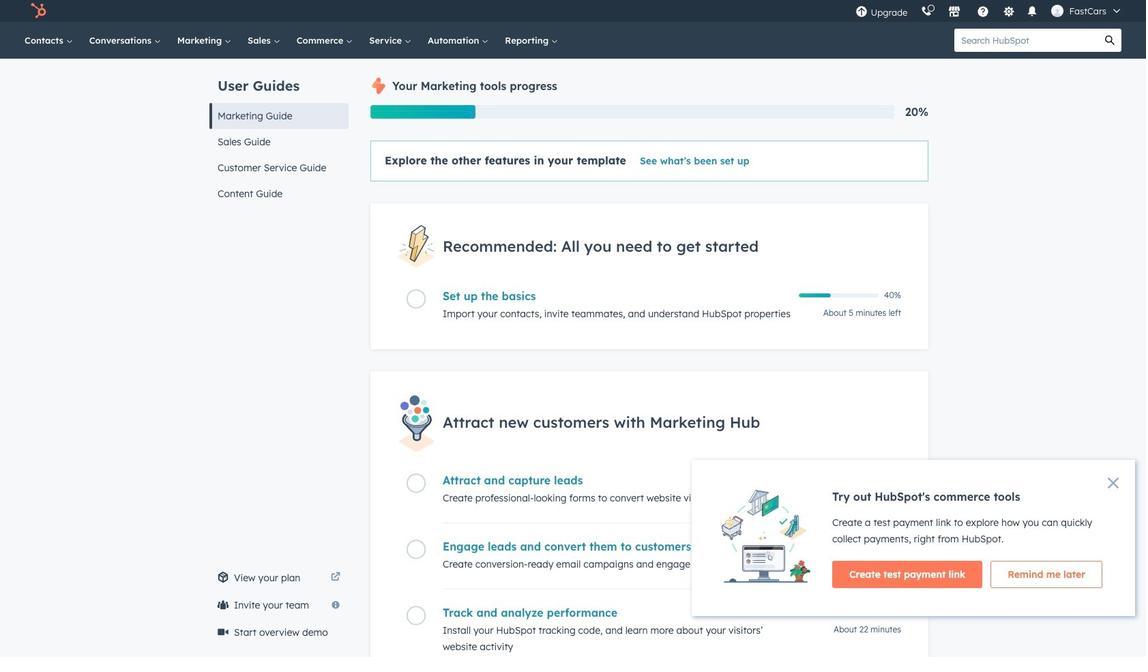 Task type: locate. For each thing, give the bounding box(es) containing it.
link opens in a new window image
[[331, 570, 341, 586], [331, 573, 341, 583]]

[object object] complete progress bar
[[799, 294, 831, 298]]

user guides element
[[210, 59, 349, 207]]

progress bar
[[371, 105, 476, 119]]

2 link opens in a new window image from the top
[[331, 573, 341, 583]]

menu
[[850, 0, 1130, 22]]



Task type: describe. For each thing, give the bounding box(es) containing it.
1 link opens in a new window image from the top
[[331, 570, 341, 586]]

close image
[[1109, 478, 1120, 489]]

marketplaces image
[[949, 6, 961, 18]]

Search HubSpot search field
[[955, 29, 1099, 52]]

christina overa image
[[1052, 5, 1065, 17]]



Task type: vqa. For each thing, say whether or not it's contained in the screenshot.
User Guides element on the left top of the page
yes



